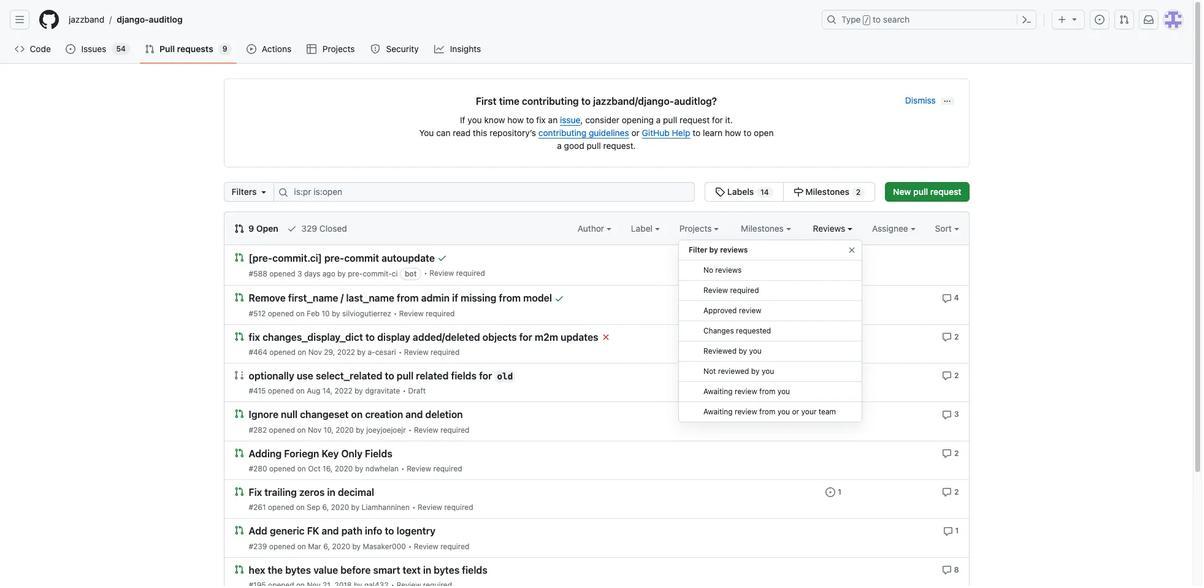 Task type: locate. For each thing, give the bounding box(es) containing it.
issue opened image
[[826, 294, 836, 303]]

1 horizontal spatial milestones
[[806, 187, 850, 197]]

review inside ignore null changeset on creation and deletion #282             opened on nov 10, 2020 by joeyjoejoejr • review required
[[414, 426, 439, 435]]

a-cesari link
[[368, 348, 396, 357]]

0 vertical spatial or
[[632, 128, 640, 138]]

• inside adding foriegn key only fields #280             opened on oct 16, 2020 by ndwhelan • review required
[[401, 464, 405, 474]]

9 left open
[[249, 223, 254, 234]]

0 horizontal spatial request
[[680, 115, 710, 125]]

reviews right no
[[716, 266, 742, 275]]

issue opened image
[[1095, 15, 1105, 25], [66, 44, 76, 54], [826, 488, 836, 498]]

milestones inside issue element
[[806, 187, 850, 197]]

menu
[[679, 235, 863, 433]]

1 vertical spatial 2022
[[335, 387, 353, 396]]

1 vertical spatial 9
[[249, 223, 254, 234]]

1 for fix trailing zeros in decimal
[[838, 488, 842, 497]]

fields
[[365, 448, 393, 459]]

6, right sep
[[322, 503, 329, 512]]

comment image for ignore null changeset on creation and deletion
[[942, 410, 952, 420]]

to up masaker000 on the left bottom of page
[[385, 526, 394, 537]]

review down not reviewed by you
[[735, 387, 758, 396]]

0 vertical spatial 6,
[[322, 503, 329, 512]]

1 vertical spatial and
[[322, 526, 339, 537]]

review down awaiting review from you
[[735, 407, 758, 417]]

opened inside adding foriegn key only fields #280             opened on oct 16, 2020 by ndwhelan • review required
[[269, 464, 295, 474]]

optionally
[[249, 371, 294, 382]]

open pull request image
[[234, 253, 244, 263], [234, 293, 244, 303], [234, 448, 244, 458], [234, 487, 244, 497], [234, 526, 244, 536], [234, 565, 244, 575]]

pull up draft 'link'
[[397, 371, 414, 382]]

open pull request element for [pre-commit.ci] pre-commit autoupdate
[[234, 252, 244, 263]]

open pull request element left remove on the left of page
[[234, 292, 244, 303]]

1 horizontal spatial how
[[725, 128, 742, 138]]

from inside awaiting review from you or your team link
[[760, 407, 776, 417]]

1 bytes from the left
[[285, 565, 311, 576]]

54
[[116, 44, 126, 53]]

path
[[342, 526, 363, 537]]

filters
[[232, 187, 257, 197]]

1 vertical spatial comment image
[[942, 371, 952, 381]]

1 / 6 checks ok image
[[601, 333, 611, 342]]

hex
[[249, 565, 265, 576]]

insights link
[[430, 40, 487, 58]]

2 2 link from the top
[[942, 370, 959, 381]]

projects button
[[680, 222, 719, 235]]

ignore null changeset on creation and deletion #282             opened on nov 10, 2020 by joeyjoejoejr • review required
[[249, 410, 470, 435]]

1 vertical spatial fix
[[249, 332, 260, 343]]

1 vertical spatial milestones
[[741, 223, 786, 234]]

review up logentry
[[418, 503, 442, 512]]

good
[[564, 141, 585, 151]]

from down the awaiting review from you link
[[760, 407, 776, 417]]

projects inside popup button
[[680, 223, 714, 234]]

the
[[268, 565, 283, 576]]

no reviews
[[704, 266, 742, 275]]

2020 down decimal
[[331, 503, 349, 512]]

last_name
[[346, 293, 395, 304]]

to
[[873, 14, 881, 25], [581, 96, 591, 107], [526, 115, 534, 125], [693, 128, 701, 138], [744, 128, 752, 138], [366, 332, 375, 343], [385, 371, 394, 382], [385, 526, 394, 537]]

/ inside type / to search
[[865, 16, 869, 25]]

,
[[581, 115, 583, 125]]

review down fix changes_display_dict to display added/deleted objects for m2m updates
[[404, 348, 429, 357]]

review required link down fix changes_display_dict to display added/deleted objects for m2m updates
[[404, 348, 460, 357]]

fields
[[451, 371, 477, 382], [462, 565, 488, 576]]

0 horizontal spatial pre-
[[324, 253, 344, 264]]

labels
[[728, 187, 754, 197]]

joeyjoejoejr
[[366, 426, 406, 435]]

draft pull request image
[[234, 371, 244, 380]]

comment image for fix trailing zeros in decimal
[[942, 488, 952, 498]]

liamhanninen link
[[362, 503, 410, 512]]

review up approved
[[704, 286, 728, 295]]

required inside add generic fk and path info to logentry #239             opened on mar 6, 2020 by masaker000 • review required
[[441, 542, 470, 551]]

shield image
[[371, 44, 380, 54]]

github help link
[[642, 128, 691, 138]]

changes
[[704, 326, 734, 336]]

opened down optionally
[[268, 387, 294, 396]]

2020 right "10,"
[[336, 426, 354, 435]]

added/deleted
[[413, 332, 480, 343]]

none search field containing filters
[[224, 182, 876, 202]]

review right ndwhelan link on the left
[[407, 464, 431, 474]]

3 open pull request image from the top
[[234, 448, 244, 458]]

opened down trailing
[[268, 503, 294, 512]]

in right text
[[423, 565, 432, 576]]

pull inside "link"
[[914, 187, 928, 197]]

open pull request image
[[234, 332, 244, 342], [234, 409, 244, 419]]

comment image inside 3 link
[[942, 410, 952, 420]]

0 vertical spatial 9
[[223, 44, 227, 53]]

2 inside milestones 2
[[856, 188, 861, 197]]

open pull request element for remove first_name / last_name from admin if missing from model
[[234, 292, 244, 303]]

1 vertical spatial a
[[557, 141, 562, 151]]

0 horizontal spatial a
[[557, 141, 562, 151]]

2 link for pull
[[942, 370, 959, 381]]

for inside optionally use select_related to pull related fields for old #415             opened on aug 14, 2022 by dgravitate • draft
[[479, 371, 492, 382]]

pull right new
[[914, 187, 928, 197]]

open pull request element up the 'draft pull request' element
[[234, 331, 244, 342]]

by down path on the left of page
[[352, 542, 361, 551]]

14,
[[323, 387, 333, 396]]

to inside optionally use select_related to pull related fields for old #415             opened on aug 14, 2022 by dgravitate • draft
[[385, 371, 394, 382]]

comment image
[[942, 294, 952, 303], [942, 410, 952, 420], [942, 449, 952, 459], [942, 488, 952, 498], [943, 527, 953, 537], [942, 566, 952, 575]]

6 open pull request image from the top
[[234, 565, 244, 575]]

review required link down admin
[[399, 309, 455, 318]]

milestones inside popup button
[[741, 223, 786, 234]]

bytes
[[285, 565, 311, 576], [434, 565, 460, 576]]

2 vertical spatial review
[[735, 407, 758, 417]]

8
[[954, 565, 959, 575]]

in inside fix trailing zeros in decimal #261             opened on sep 6, 2020 by liamhanninen • review required
[[327, 487, 336, 498]]

to up dgravitate at the left bottom of the page
[[385, 371, 394, 382]]

0 vertical spatial projects
[[323, 44, 355, 54]]

2 vertical spatial issue opened image
[[826, 488, 836, 498]]

/
[[109, 14, 112, 25], [865, 16, 869, 25], [341, 293, 344, 304]]

•
[[424, 269, 428, 278], [394, 309, 397, 318], [399, 348, 402, 357], [403, 387, 406, 396], [409, 426, 412, 435], [401, 464, 405, 474], [412, 503, 416, 512], [408, 542, 412, 551]]

review required link right ndwhelan link on the left
[[407, 464, 462, 474]]

you down reviewed by you link
[[762, 367, 774, 376]]

2 link for fields
[[942, 448, 959, 459]]

review up requested
[[739, 306, 762, 315]]

0 vertical spatial git pull request image
[[1120, 15, 1130, 25]]

1 vertical spatial nov
[[308, 426, 322, 435]]

review down "deletion"
[[414, 426, 439, 435]]

info
[[365, 526, 382, 537]]

1 horizontal spatial 3
[[954, 410, 959, 419]]

no reviews link
[[679, 261, 862, 281]]

opened inside fix trailing zeros in decimal #261             opened on sep 6, 2020 by liamhanninen • review required
[[268, 503, 294, 512]]

1 horizontal spatial a
[[656, 115, 661, 125]]

null
[[281, 410, 298, 421]]

open pull request image left ignore
[[234, 409, 244, 419]]

first time contributing to jazzband/django-auditlog?
[[476, 96, 717, 107]]

pre- down commit
[[348, 270, 363, 279]]

2 open pull request element from the top
[[234, 292, 244, 303]]

new pull request link
[[885, 182, 970, 202]]

0 horizontal spatial how
[[508, 115, 524, 125]]

/ inside jazzband / django-auditlog
[[109, 14, 112, 25]]

add generic fk and path info to logentry link
[[249, 526, 436, 537]]

Search all issues text field
[[274, 182, 695, 202]]

tag image
[[716, 187, 725, 197]]

open pull request image for add generic fk and path info to logentry
[[234, 526, 244, 536]]

/ up #512             opened on feb 10 by silviogutierrez • review required
[[341, 293, 344, 304]]

open pull request element
[[234, 252, 244, 263], [234, 292, 244, 303], [234, 331, 244, 342], [234, 409, 244, 419], [234, 448, 244, 458], [234, 486, 244, 497], [234, 525, 244, 536], [234, 564, 244, 575]]

pull down contributing guidelines link
[[587, 141, 601, 151]]

1 vertical spatial issue opened image
[[66, 44, 76, 54]]

closed
[[320, 223, 347, 234]]

comment image down "4" link
[[942, 333, 952, 342]]

1 vertical spatial pre-
[[348, 270, 363, 279]]

review required link for silviogutierrez
[[399, 309, 455, 318]]

an
[[548, 115, 558, 125]]

1 horizontal spatial 9
[[249, 223, 254, 234]]

2 for pull
[[955, 371, 959, 380]]

close menu image
[[847, 245, 857, 255]]

before
[[341, 565, 371, 576]]

opened down remove on the left of page
[[268, 309, 294, 318]]

0 vertical spatial review
[[739, 306, 762, 315]]

open pull request image for ignore null changeset on creation and deletion
[[234, 409, 244, 419]]

6 open pull request element from the top
[[234, 486, 244, 497]]

opened
[[269, 270, 296, 279], [268, 309, 294, 318], [270, 348, 296, 357], [268, 387, 294, 396], [269, 426, 295, 435], [269, 464, 295, 474], [268, 503, 294, 512], [269, 542, 295, 551]]

list
[[64, 10, 815, 29]]

mar
[[308, 542, 321, 551]]

1 vertical spatial request
[[931, 187, 962, 197]]

pre- up ago
[[324, 253, 344, 264]]

required
[[456, 269, 485, 278], [730, 286, 759, 295], [426, 309, 455, 318], [431, 348, 460, 357], [441, 426, 470, 435], [433, 464, 462, 474], [444, 503, 473, 512], [441, 542, 470, 551]]

not reviewed by you link
[[679, 362, 862, 382]]

0 horizontal spatial bytes
[[285, 565, 311, 576]]

None search field
[[224, 182, 876, 202]]

on
[[296, 309, 305, 318], [298, 348, 306, 357], [296, 387, 305, 396], [351, 410, 363, 421], [297, 426, 306, 435], [297, 464, 306, 474], [296, 503, 305, 512], [297, 542, 306, 551]]

1 horizontal spatial and
[[406, 410, 423, 421]]

for left old
[[479, 371, 492, 382]]

1 horizontal spatial /
[[341, 293, 344, 304]]

• right ndwhelan link on the left
[[401, 464, 405, 474]]

4 open pull request element from the top
[[234, 409, 244, 419]]

8 open pull request element from the top
[[234, 564, 244, 575]]

1 2 link from the top
[[942, 331, 959, 342]]

1 vertical spatial projects
[[680, 223, 714, 234]]

6, inside fix trailing zeros in decimal #261             opened on sep 6, 2020 by liamhanninen • review required
[[322, 503, 329, 512]]

review for awaiting review from you
[[735, 387, 758, 396]]

1 vertical spatial 6,
[[323, 542, 330, 551]]

from down not reviewed by you link
[[760, 387, 776, 396]]

0 vertical spatial 1 link
[[826, 292, 842, 303]]

0 vertical spatial awaiting
[[704, 387, 733, 396]]

3
[[298, 270, 302, 279], [954, 410, 959, 419]]

open pull request image left add
[[234, 526, 244, 536]]

open pull request element for ignore null changeset on creation and deletion
[[234, 409, 244, 419]]

0 horizontal spatial 9
[[223, 44, 227, 53]]

issue opened image for 1
[[826, 488, 836, 498]]

3 2 link from the top
[[942, 448, 959, 459]]

2 link
[[942, 331, 959, 342], [942, 370, 959, 381], [942, 448, 959, 459], [942, 486, 959, 498]]

0 vertical spatial reviews
[[720, 245, 748, 255]]

reviewed by you
[[704, 347, 762, 356]]

milestones right milestone icon
[[806, 187, 850, 197]]

1 vertical spatial open pull request image
[[234, 409, 244, 419]]

open pull request element left add
[[234, 525, 244, 536]]

1 horizontal spatial request
[[931, 187, 962, 197]]

select_related
[[316, 371, 383, 382]]

0 vertical spatial 1
[[838, 293, 842, 303]]

1 horizontal spatial fix
[[537, 115, 546, 125]]

by left a-
[[357, 348, 366, 357]]

[pre-commit.ci] pre-commit autoupdate link
[[249, 253, 435, 264]]

comment image up 3 link
[[942, 371, 952, 381]]

0 vertical spatial fields
[[451, 371, 477, 382]]

2 vertical spatial 1 link
[[943, 525, 959, 537]]

1 horizontal spatial issue opened image
[[826, 488, 836, 498]]

and right fk at the left bottom
[[322, 526, 339, 537]]

by inside optionally use select_related to pull related fields for old #415             opened on aug 14, 2022 by dgravitate • draft
[[355, 387, 363, 396]]

by down the only
[[355, 464, 363, 474]]

review required link for masaker000
[[414, 542, 470, 551]]

fix left an on the left
[[537, 115, 546, 125]]

0 horizontal spatial issue opened image
[[66, 44, 76, 54]]

review down logentry
[[414, 542, 439, 551]]

by down select_related at bottom
[[355, 387, 363, 396]]

issue link
[[560, 115, 581, 125]]

graph image
[[435, 44, 444, 54]]

triangle down image
[[259, 187, 269, 197]]

comment image
[[942, 333, 952, 342], [942, 371, 952, 381]]

#282
[[249, 426, 267, 435]]

2 open pull request image from the top
[[234, 409, 244, 419]]

for left 'it.'
[[712, 115, 723, 125]]

jazzband / django-auditlog
[[69, 14, 183, 25]]

0 horizontal spatial or
[[632, 128, 640, 138]]

1 horizontal spatial in
[[423, 565, 432, 576]]

1 vertical spatial review
[[735, 387, 758, 396]]

1 open pull request image from the top
[[234, 332, 244, 342]]

1 vertical spatial or
[[792, 407, 800, 417]]

jazzband link
[[64, 10, 109, 29]]

reviews button
[[813, 222, 853, 235]]

review required link for liamhanninen
[[418, 503, 473, 512]]

5 open pull request element from the top
[[234, 448, 244, 458]]

homepage image
[[39, 10, 59, 29]]

awaiting review from you or your team
[[704, 407, 836, 417]]

on left creation
[[351, 410, 363, 421]]

issue opened image inside 1 link
[[826, 488, 836, 498]]

329
[[302, 223, 317, 234]]

deletion
[[425, 410, 463, 421]]

open pull request image left the fix
[[234, 487, 244, 497]]

1 vertical spatial 1
[[838, 488, 842, 497]]

2 horizontal spatial git pull request image
[[1120, 15, 1130, 25]]

review required link up changes requested link
[[679, 281, 862, 301]]

pull inside optionally use select_related to pull related fields for old #415             opened on aug 14, 2022 by dgravitate • draft
[[397, 371, 414, 382]]

author
[[578, 223, 607, 234]]

0 vertical spatial nov
[[308, 348, 322, 357]]

9 left play image
[[223, 44, 227, 53]]

reviewed
[[704, 347, 737, 356]]

#588
[[249, 270, 267, 279]]

by down decimal
[[351, 503, 360, 512]]

nov left 29, in the left bottom of the page
[[308, 348, 322, 357]]

open pull request element for fix changes_display_dict to display added/deleted objects for m2m updates
[[234, 331, 244, 342]]

generic
[[270, 526, 305, 537]]

1 horizontal spatial bytes
[[434, 565, 460, 576]]

0 horizontal spatial projects
[[323, 44, 355, 54]]

by inside ignore null changeset on creation and deletion #282             opened on nov 10, 2020 by joeyjoejoejr • review required
[[356, 426, 364, 435]]

1 open pull request image from the top
[[234, 253, 244, 263]]

projects up filter
[[680, 223, 714, 234]]

code
[[30, 44, 51, 54]]

2 open pull request image from the top
[[234, 293, 244, 303]]

dismiss ...
[[905, 95, 951, 106]]

2022 down select_related at bottom
[[335, 387, 353, 396]]

1 vertical spatial in
[[423, 565, 432, 576]]

1 horizontal spatial or
[[792, 407, 800, 417]]

for left m2m
[[519, 332, 533, 343]]

bytes right text
[[434, 565, 460, 576]]

on inside adding foriegn key only fields #280             opened on oct 16, 2020 by ndwhelan • review required
[[297, 464, 306, 474]]

oct
[[308, 464, 321, 474]]

/ right type
[[865, 16, 869, 25]]

1 open pull request element from the top
[[234, 252, 244, 263]]

awaiting for awaiting review from you
[[704, 387, 733, 396]]

play image
[[246, 44, 256, 54]]

on left aug on the left of the page
[[296, 387, 305, 396]]

1 vertical spatial git pull request image
[[145, 44, 155, 54]]

0 horizontal spatial 3
[[298, 270, 302, 279]]

contributing up an on the left
[[522, 96, 579, 107]]

if
[[460, 115, 465, 125]]

2020 inside add generic fk and path info to logentry #239             opened on mar 6, 2020 by masaker000 • review required
[[332, 542, 350, 551]]

7 open pull request element from the top
[[234, 525, 244, 536]]

0 horizontal spatial in
[[327, 487, 336, 498]]

request up sort popup button at the top
[[931, 187, 962, 197]]

review required link down logentry
[[414, 542, 470, 551]]

1 vertical spatial 3
[[954, 410, 959, 419]]

2022 inside optionally use select_related to pull related fields for old #415             opened on aug 14, 2022 by dgravitate • draft
[[335, 387, 353, 396]]

open pull request image left the [pre-
[[234, 253, 244, 263]]

4 2 link from the top
[[942, 486, 959, 498]]

to up repository's
[[526, 115, 534, 125]]

1 vertical spatial 1 link
[[826, 486, 842, 498]]

open pull request element left the fix
[[234, 486, 244, 497]]

on inside add generic fk and path info to logentry #239             opened on mar 6, 2020 by masaker000 • review required
[[297, 542, 306, 551]]

opened right #464
[[270, 348, 296, 357]]

you
[[419, 128, 434, 138]]

decimal
[[338, 487, 374, 498]]

0 vertical spatial open pull request image
[[234, 332, 244, 342]]

search
[[883, 14, 910, 25]]

1 awaiting from the top
[[704, 387, 733, 396]]

silviogutierrez
[[342, 309, 391, 318]]

0 horizontal spatial and
[[322, 526, 339, 537]]

1 vertical spatial for
[[519, 332, 533, 343]]

0 vertical spatial comment image
[[942, 333, 952, 342]]

opened inside optionally use select_related to pull related fields for old #415             opened on aug 14, 2022 by dgravitate • draft
[[268, 387, 294, 396]]

request up help
[[680, 115, 710, 125]]

changes requested link
[[679, 321, 862, 342]]

creation
[[365, 410, 403, 421]]

changes_display_dict
[[263, 332, 363, 343]]

1 vertical spatial awaiting
[[704, 407, 733, 417]]

0 vertical spatial in
[[327, 487, 336, 498]]

by inside add generic fk and path info to logentry #239             opened on mar 6, 2020 by masaker000 • review required
[[352, 542, 361, 551]]

required inside ignore null changeset on creation and deletion #282             opened on nov 10, 2020 by joeyjoejoejr • review required
[[441, 426, 470, 435]]

1 comment image from the top
[[942, 333, 952, 342]]

0 vertical spatial contributing
[[522, 96, 579, 107]]

list containing jazzband
[[64, 10, 815, 29]]

2 awaiting from the top
[[704, 407, 733, 417]]

menu containing filter by reviews
[[679, 235, 863, 433]]

[pre-commit.ci] pre-commit autoupdate
[[249, 253, 435, 264]]

nov inside ignore null changeset on creation and deletion #282             opened on nov 10, 2020 by joeyjoejoejr • review required
[[308, 426, 322, 435]]

nov left "10,"
[[308, 426, 322, 435]]

0 vertical spatial for
[[712, 115, 723, 125]]

0 horizontal spatial git pull request image
[[145, 44, 155, 54]]

review inside adding foriegn key only fields #280             opened on oct 16, 2020 by ndwhelan • review required
[[407, 464, 431, 474]]

2020 right '16,'
[[335, 464, 353, 474]]

1 horizontal spatial git pull request image
[[234, 224, 244, 234]]

...
[[944, 95, 951, 104]]

0 vertical spatial 3
[[298, 270, 302, 279]]

review required link up logentry
[[418, 503, 473, 512]]

opened down null
[[269, 426, 295, 435]]

issue opened image for issues
[[66, 44, 76, 54]]

4 open pull request image from the top
[[234, 487, 244, 497]]

2 vertical spatial git pull request image
[[234, 224, 244, 234]]

2 horizontal spatial issue opened image
[[1095, 15, 1105, 25]]

how up repository's
[[508, 115, 524, 125]]

type / to search
[[842, 14, 910, 25]]

git pull request image
[[1120, 15, 1130, 25], [145, 44, 155, 54], [234, 224, 244, 234]]

silviogutierrez link
[[342, 309, 391, 318]]

awaiting down awaiting review from you
[[704, 407, 733, 417]]

1 horizontal spatial pre-
[[348, 270, 363, 279]]

and inside add generic fk and path info to logentry #239             opened on mar 6, 2020 by masaker000 • review required
[[322, 526, 339, 537]]

sort
[[935, 223, 952, 234]]

fix changes_display_dict to display added/deleted objects for m2m updates link
[[249, 332, 599, 343]]

1 vertical spatial how
[[725, 128, 742, 138]]

open pull request element left the [pre-
[[234, 252, 244, 263]]

1 vertical spatial reviews
[[716, 266, 742, 275]]

fix trailing zeros in decimal #261             opened on sep 6, 2020 by liamhanninen • review required
[[249, 487, 473, 512]]

a down you can read this repository's contributing guidelines or github help
[[557, 141, 562, 151]]

to up a-
[[366, 332, 375, 343]]

0 vertical spatial and
[[406, 410, 423, 421]]

5 open pull request image from the top
[[234, 526, 244, 536]]

0 vertical spatial milestones
[[806, 187, 850, 197]]

1 horizontal spatial projects
[[680, 223, 714, 234]]

review required link for pre-commit-ci
[[430, 269, 485, 278]]

comment image inside "4" link
[[942, 294, 952, 303]]

0 horizontal spatial /
[[109, 14, 112, 25]]

3 open pull request element from the top
[[234, 331, 244, 342]]

to learn how to open a good pull request.
[[557, 128, 774, 151]]

2022 right 29, in the left bottom of the page
[[337, 348, 355, 357]]

open pull request image left the hex
[[234, 565, 244, 575]]

2 horizontal spatial /
[[865, 16, 869, 25]]

value
[[314, 565, 338, 576]]

learn
[[703, 128, 723, 138]]

if you know how to fix an issue ,           consider opening a pull request for it.
[[460, 115, 733, 125]]

you down the awaiting review from you link
[[778, 407, 790, 417]]

2 for fields
[[955, 449, 959, 458]]

reviews up 'no reviews'
[[720, 245, 748, 255]]

missing
[[461, 293, 497, 304]]

2
[[856, 188, 861, 197], [955, 332, 959, 342], [955, 371, 959, 380], [955, 449, 959, 458], [955, 488, 959, 497]]

2 bytes from the left
[[434, 565, 460, 576]]

0 horizontal spatial for
[[479, 371, 492, 382]]

0 vertical spatial how
[[508, 115, 524, 125]]

• inside ignore null changeset on creation and deletion #282             opened on nov 10, 2020 by joeyjoejoejr • review required
[[409, 426, 412, 435]]

from
[[397, 293, 419, 304], [499, 293, 521, 304], [760, 387, 776, 396], [760, 407, 776, 417]]

request.
[[603, 141, 636, 151]]

2 comment image from the top
[[942, 371, 952, 381]]

by down ignore null changeset on creation and deletion link
[[356, 426, 364, 435]]

how down 'it.'
[[725, 128, 742, 138]]

0 vertical spatial 2022
[[337, 348, 355, 357]]

2 vertical spatial for
[[479, 371, 492, 382]]

• down logentry
[[408, 542, 412, 551]]

search image
[[279, 188, 289, 198]]

0 horizontal spatial milestones
[[741, 223, 786, 234]]



Task type: describe. For each thing, give the bounding box(es) containing it.
code image
[[15, 44, 25, 54]]

1 horizontal spatial for
[[519, 332, 533, 343]]

• inside optionally use select_related to pull related fields for old #415             opened on aug 14, 2022 by dgravitate • draft
[[403, 387, 406, 396]]

feb
[[307, 309, 320, 318]]

text
[[403, 565, 421, 576]]

#280
[[249, 464, 267, 474]]

adding foriegn key only fields #280             opened on oct 16, 2020 by ndwhelan • review required
[[249, 448, 462, 474]]

required inside fix trailing zeros in decimal #261             opened on sep 6, 2020 by liamhanninen • review required
[[444, 503, 473, 512]]

2 link for decimal
[[942, 486, 959, 498]]

security
[[386, 44, 419, 54]]

table image
[[307, 44, 317, 54]]

9 open
[[246, 223, 278, 234]]

auditlog?
[[674, 96, 717, 107]]

opened inside add generic fk and path info to logentry #239             opened on mar 6, 2020 by masaker000 • review required
[[269, 542, 295, 551]]

9 for 9
[[223, 44, 227, 53]]

fields inside optionally use select_related to pull related fields for old #415             opened on aug 14, 2022 by dgravitate • draft
[[451, 371, 477, 382]]

command palette image
[[1022, 15, 1032, 25]]

or inside menu
[[792, 407, 800, 417]]

/ for type
[[865, 16, 869, 25]]

dgravitate link
[[365, 387, 400, 396]]

by right filter
[[710, 245, 718, 255]]

0 vertical spatial issue opened image
[[1095, 15, 1105, 25]]

foriegn
[[284, 448, 319, 459]]

how inside to learn how to open a good pull request.
[[725, 128, 742, 138]]

updates
[[561, 332, 599, 343]]

3 inside 3 link
[[954, 410, 959, 419]]

filter
[[689, 245, 708, 255]]

you can read this repository's contributing guidelines or github help
[[419, 128, 691, 138]]

0 vertical spatial request
[[680, 115, 710, 125]]

Issues search field
[[274, 182, 695, 202]]

2 vertical spatial 1
[[956, 527, 959, 536]]

open pull request element for hex the bytes value before smart text in bytes fields
[[234, 564, 244, 575]]

you right 'if'
[[468, 115, 482, 125]]

#464             opened on nov 29, 2022 by a-cesari • review required
[[249, 348, 460, 357]]

ci
[[392, 270, 398, 279]]

1 vertical spatial contributing
[[539, 128, 587, 138]]

on down changes_display_dict
[[298, 348, 306, 357]]

a inside to learn how to open a good pull request.
[[557, 141, 562, 151]]

masaker000 link
[[363, 542, 406, 551]]

check image
[[287, 224, 297, 234]]

review required
[[704, 286, 759, 295]]

to left search
[[873, 14, 881, 25]]

11 / 11 checks ok image
[[437, 254, 447, 263]]

label button
[[631, 222, 660, 235]]

9 for 9 open
[[249, 223, 254, 234]]

approved review link
[[679, 301, 862, 321]]

to inside add generic fk and path info to logentry #239             opened on mar 6, 2020 by masaker000 • review required
[[385, 526, 394, 537]]

request inside new pull request "link"
[[931, 187, 962, 197]]

open pull request image for adding foriegn key only fields
[[234, 448, 244, 458]]

#464
[[249, 348, 267, 357]]

on left feb in the bottom of the page
[[296, 309, 305, 318]]

jazzband
[[69, 14, 104, 25]]

liamhanninen
[[362, 503, 410, 512]]

comment image for remove first_name / last_name from admin if missing from model
[[942, 294, 952, 303]]

open pull request image for hex the bytes value before smart text in bytes fields
[[234, 565, 244, 575]]

actions
[[262, 44, 292, 54]]

type
[[842, 14, 861, 25]]

you for not reviewed by you
[[762, 367, 774, 376]]

to left the open
[[744, 128, 752, 138]]

• inside add generic fk and path info to logentry #239             opened on mar 6, 2020 by masaker000 • review required
[[408, 542, 412, 551]]

plus image
[[1058, 15, 1068, 25]]

first_name
[[288, 293, 338, 304]]

by up not reviewed by you
[[739, 347, 747, 356]]

issues
[[81, 44, 106, 54]]

reviewed by you link
[[679, 342, 862, 362]]

git pull request image inside 9 open link
[[234, 224, 244, 234]]

dismiss
[[905, 95, 936, 106]]

can
[[436, 128, 451, 138]]

review required link for ndwhelan
[[407, 464, 462, 474]]

by inside fix trailing zeros in decimal #261             opened on sep 6, 2020 by liamhanninen • review required
[[351, 503, 360, 512]]

only
[[341, 448, 363, 459]]

open pull request image for [pre-commit.ci] pre-commit autoupdate
[[234, 253, 244, 263]]

milestones for milestones 2
[[806, 187, 850, 197]]

comment image for adding foriegn key only fields
[[942, 449, 952, 459]]

from left model
[[499, 293, 521, 304]]

by right 10
[[332, 309, 340, 318]]

open pull request element for fix trailing zeros in decimal
[[234, 486, 244, 497]]

draft
[[408, 387, 426, 396]]

by right ago
[[338, 270, 346, 279]]

you for awaiting review from you
[[778, 387, 790, 396]]

fix changes_display_dict to display added/deleted objects for m2m updates
[[249, 332, 599, 343]]

on inside fix trailing zeros in decimal #261             opened on sep 6, 2020 by liamhanninen • review required
[[296, 503, 305, 512]]

ago
[[323, 270, 335, 279]]

remove first_name / last_name from admin if missing from model
[[249, 293, 552, 304]]

pull inside to learn how to open a good pull request.
[[587, 141, 601, 151]]

repository's
[[490, 128, 536, 138]]

0 horizontal spatial fix
[[249, 332, 260, 343]]

draft pull request element
[[234, 370, 244, 380]]

review inside add generic fk and path info to logentry #239             opened on mar 6, 2020 by masaker000 • review required
[[414, 542, 439, 551]]

comment image inside 8 link
[[942, 566, 952, 575]]

pull
[[160, 44, 175, 54]]

0 vertical spatial pre-
[[324, 253, 344, 264]]

2020 inside fix trailing zeros in decimal #261             opened on sep 6, 2020 by liamhanninen • review required
[[331, 503, 349, 512]]

objects
[[483, 332, 517, 343]]

1 link for remove first_name / last_name from admin if missing from model
[[826, 292, 842, 303]]

comment image for optionally use select_related to pull related fields for
[[942, 371, 952, 381]]

from inside the awaiting review from you link
[[760, 387, 776, 396]]

by right reviewed
[[751, 367, 760, 376]]

you down requested
[[749, 347, 762, 356]]

notifications image
[[1144, 15, 1154, 25]]

2020 inside ignore null changeset on creation and deletion #282             opened on nov 10, 2020 by joeyjoejoejr • review required
[[336, 426, 354, 435]]

commit-
[[363, 270, 392, 279]]

8 / 8 checks ok image
[[555, 294, 564, 303]]

changes requested
[[704, 326, 771, 336]]

pre-commit-ci link
[[348, 270, 398, 279]]

filters button
[[224, 182, 275, 202]]

milestones for milestones
[[741, 223, 786, 234]]

4
[[954, 293, 959, 303]]

dgravitate
[[365, 387, 400, 396]]

logentry
[[397, 526, 436, 537]]

team
[[819, 407, 836, 417]]

open pull request image for remove first_name / last_name from admin if missing from model
[[234, 293, 244, 303]]

required inside adding foriegn key only fields #280             opened on oct 16, 2020 by ndwhelan • review required
[[433, 464, 462, 474]]

329 closed
[[299, 223, 347, 234]]

review required link for joeyjoejoejr
[[414, 426, 470, 435]]

from down bot
[[397, 293, 419, 304]]

open
[[256, 223, 278, 234]]

model
[[523, 293, 552, 304]]

/ for jazzband
[[109, 14, 112, 25]]

review for awaiting review from you or your team
[[735, 407, 758, 417]]

• inside fix trailing zeros in decimal #261             opened on sep 6, 2020 by liamhanninen • review required
[[412, 503, 416, 512]]

open pull request element for adding foriegn key only fields
[[234, 448, 244, 458]]

hex the bytes value before smart text in bytes fields
[[249, 565, 488, 576]]

1 for remove first_name / last_name from admin if missing from model
[[838, 293, 842, 303]]

issue
[[560, 115, 581, 125]]

approved
[[704, 306, 737, 315]]

milestone image
[[794, 187, 804, 197]]

time
[[499, 96, 520, 107]]

29,
[[324, 348, 335, 357]]

new
[[893, 187, 911, 197]]

comment image for fix changes_display_dict to display added/deleted objects for m2m updates
[[942, 333, 952, 342]]

awaiting for awaiting review from you or your team
[[704, 407, 733, 417]]

fix
[[249, 487, 262, 498]]

auditlog
[[149, 14, 183, 25]]

issue element
[[705, 182, 876, 202]]

fk
[[307, 526, 319, 537]]

triangle down image
[[1070, 14, 1080, 24]]

2 for decimal
[[955, 488, 959, 497]]

assignee
[[872, 223, 911, 234]]

0 vertical spatial fix
[[537, 115, 546, 125]]

consider
[[585, 115, 620, 125]]

6, inside add generic fk and path info to logentry #239             opened on mar 6, 2020 by masaker000 • review required
[[323, 542, 330, 551]]

awaiting review from you or your team link
[[679, 402, 862, 423]]

you for awaiting review from you or your team
[[778, 407, 790, 417]]

on down null
[[297, 426, 306, 435]]

pull requests
[[160, 44, 213, 54]]

2020 inside adding foriegn key only fields #280             opened on oct 16, 2020 by ndwhelan • review required
[[335, 464, 353, 474]]

awaiting review from you
[[704, 387, 790, 396]]

open pull request image for fix changes_display_dict to display added/deleted objects for m2m updates
[[234, 332, 244, 342]]

this
[[473, 128, 487, 138]]

1 link for fix trailing zeros in decimal
[[826, 486, 842, 498]]

to up ","
[[581, 96, 591, 107]]

• right cesari on the bottom left of page
[[399, 348, 402, 357]]

use
[[297, 371, 313, 382]]

on inside optionally use select_related to pull related fields for old #415             opened on aug 14, 2022 by dgravitate • draft
[[296, 387, 305, 396]]

0 vertical spatial a
[[656, 115, 661, 125]]

label
[[631, 223, 655, 234]]

2 horizontal spatial for
[[712, 115, 723, 125]]

remove first_name / last_name from admin if missing from model link
[[249, 293, 552, 304]]

by inside adding foriegn key only fields #280             opened on oct 16, 2020 by ndwhelan • review required
[[355, 464, 363, 474]]

django-auditlog link
[[112, 10, 188, 29]]

read
[[453, 128, 471, 138]]

review for approved review
[[739, 306, 762, 315]]

days
[[304, 270, 320, 279]]

review inside fix trailing zeros in decimal #261             opened on sep 6, 2020 by liamhanninen • review required
[[418, 503, 442, 512]]

opened down commit.ci]
[[269, 270, 296, 279]]

admin
[[421, 293, 450, 304]]

to right help
[[693, 128, 701, 138]]

review down remove first_name / last_name from admin if missing from model link
[[399, 309, 424, 318]]

open pull request element for add generic fk and path info to logentry
[[234, 525, 244, 536]]

autoupdate
[[382, 253, 435, 264]]

and inside ignore null changeset on creation and deletion #282             opened on nov 10, 2020 by joeyjoejoejr • review required
[[406, 410, 423, 421]]

review down 11 / 11 checks ok icon
[[430, 269, 454, 278]]

• right bot
[[424, 269, 428, 278]]

projects link
[[302, 40, 361, 58]]

1 vertical spatial fields
[[462, 565, 488, 576]]

aug
[[307, 387, 320, 396]]

commit.ci]
[[273, 253, 322, 264]]

• down remove first_name / last_name from admin if missing from model
[[394, 309, 397, 318]]

pull up the github help link
[[663, 115, 678, 125]]

awaiting review from you link
[[679, 382, 862, 402]]

#588             opened 3 days ago by pre-commit-ci
[[249, 270, 398, 279]]

not
[[704, 367, 716, 376]]

opened inside ignore null changeset on creation and deletion #282             opened on nov 10, 2020 by joeyjoejoejr • review required
[[269, 426, 295, 435]]

open pull request image for fix trailing zeros in decimal
[[234, 487, 244, 497]]

review required link for a-cesari
[[404, 348, 460, 357]]

remove
[[249, 293, 286, 304]]



Task type: vqa. For each thing, say whether or not it's contained in the screenshot.
the Approved review 'link'
yes



